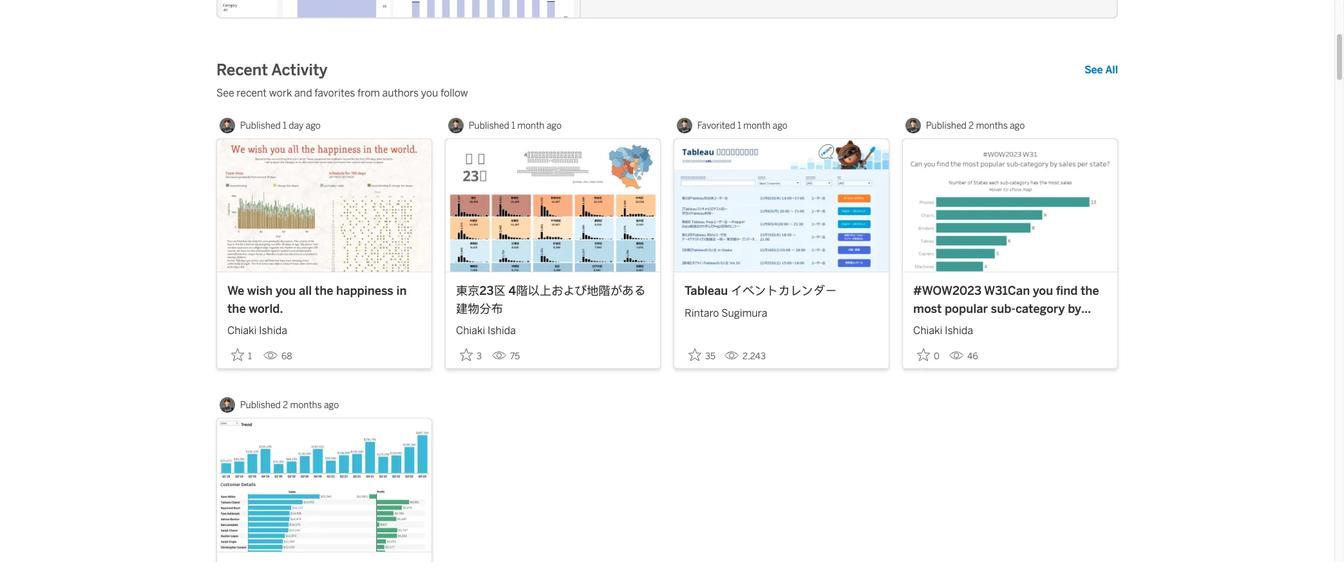 Task type: locate. For each thing, give the bounding box(es) containing it.
東京23区 4階以上および地階がある 建物分布 link
[[456, 283, 650, 318]]

the
[[315, 284, 333, 298], [1081, 284, 1099, 298], [227, 302, 246, 316]]

chiaki ishida
[[227, 325, 287, 337], [456, 325, 516, 337], [913, 325, 973, 337]]

ishida
[[259, 325, 287, 337], [488, 325, 516, 337], [945, 325, 973, 337]]

by
[[1068, 302, 1081, 316]]

Add Favorite button
[[913, 345, 944, 366]]

chiaki ishida for 東京23区 4階以上および地階がある 建物分布
[[456, 325, 516, 337]]

all
[[299, 284, 312, 298]]

0 vertical spatial months
[[976, 120, 1008, 131]]

add favorite button left 68
[[227, 345, 258, 366]]

1 month from the left
[[517, 120, 545, 131]]

chiaki ishida image
[[448, 118, 464, 133], [677, 118, 692, 133]]

2 horizontal spatial you
[[1033, 284, 1053, 298]]

in
[[396, 284, 407, 298]]

you left all
[[276, 284, 296, 298]]

see all recent activity element
[[1085, 62, 1118, 78]]

chiaki ishida up 0 at the bottom of page
[[913, 325, 973, 337]]

0 vertical spatial 2
[[969, 120, 974, 131]]

you for we wish you all the happiness in the world.
[[276, 284, 296, 298]]

see
[[1085, 64, 1103, 76], [216, 87, 234, 99]]

68
[[281, 351, 292, 362]]

2 chiaki ishida link from the left
[[456, 318, 650, 339]]

you inside #wow2023 w31can you find the most popular sub-category by sales per state?
[[1033, 284, 1053, 298]]

chiaki
[[227, 325, 257, 337], [456, 325, 485, 337], [913, 325, 942, 337]]

chiaki ishida down 建物分布
[[456, 325, 516, 337]]

0 horizontal spatial ishida
[[259, 325, 287, 337]]

0 horizontal spatial published 2 months ago
[[240, 400, 339, 411]]

and
[[294, 87, 312, 99]]

2 chiaki from the left
[[456, 325, 485, 337]]

2 horizontal spatial chiaki
[[913, 325, 942, 337]]

0 horizontal spatial chiaki
[[227, 325, 257, 337]]

the down 'we'
[[227, 302, 246, 316]]

0 vertical spatial see
[[1085, 64, 1103, 76]]

1 vertical spatial see
[[216, 87, 234, 99]]

1 vertical spatial 2
[[283, 400, 288, 411]]

0 horizontal spatial chiaki ishida image
[[448, 118, 464, 133]]

2,243
[[743, 351, 766, 362]]

chiaki ishida link down we wish you all the happiness in the world.
[[227, 318, 421, 339]]

0 horizontal spatial you
[[276, 284, 296, 298]]

2 horizontal spatial ishida
[[945, 325, 973, 337]]

month
[[517, 120, 545, 131], [743, 120, 771, 131]]

chiaki ishida link
[[227, 318, 421, 339], [456, 318, 650, 339], [913, 318, 1107, 339]]

workbook thumbnail image
[[217, 139, 432, 272], [446, 139, 660, 272], [674, 139, 889, 272], [903, 139, 1117, 272], [217, 419, 432, 552]]

1 horizontal spatial chiaki ishida image
[[677, 118, 692, 133]]

w31can
[[984, 284, 1030, 298]]

0 vertical spatial published 2 months ago
[[926, 120, 1025, 131]]

1 horizontal spatial ishida
[[488, 325, 516, 337]]

1 horizontal spatial month
[[743, 120, 771, 131]]

most
[[913, 302, 942, 316]]

wish
[[247, 284, 273, 298]]

chiaki ishida link for w31can
[[913, 318, 1107, 339]]

#wow2023
[[913, 284, 982, 298]]

the right find
[[1081, 284, 1099, 298]]

35
[[705, 351, 716, 362]]

1 chiaki ishida from the left
[[227, 325, 287, 337]]

4階以上および地階がある
[[508, 284, 646, 298]]

1 horizontal spatial see
[[1085, 64, 1103, 76]]

75
[[510, 351, 520, 362]]

1 horizontal spatial chiaki ishida link
[[456, 318, 650, 339]]

the inside #wow2023 w31can you find the most popular sub-category by sales per state?
[[1081, 284, 1099, 298]]

1 for 4階以上および地階がある
[[511, 120, 515, 131]]

1 chiaki ishida link from the left
[[227, 318, 421, 339]]

workbook thumbnail image for w31can
[[903, 139, 1117, 272]]

ago for イベントカレンダー
[[773, 120, 788, 131]]

you left follow
[[421, 87, 438, 99]]

1 for イベントカレンダー
[[737, 120, 741, 131]]

2 horizontal spatial the
[[1081, 284, 1099, 298]]

0 horizontal spatial add favorite button
[[227, 345, 258, 366]]

3 chiaki ishida link from the left
[[913, 318, 1107, 339]]

favorited
[[697, 120, 735, 131]]

you inside we wish you all the happiness in the world.
[[276, 284, 296, 298]]

0 horizontal spatial month
[[517, 120, 545, 131]]

add favorite button for 東京23区 4階以上および地階がある 建物分布
[[456, 345, 487, 366]]

you
[[421, 87, 438, 99], [276, 284, 296, 298], [1033, 284, 1053, 298]]

months
[[976, 120, 1008, 131], [290, 400, 322, 411]]

chiaki ishida image down follow
[[448, 118, 464, 133]]

2 chiaki ishida from the left
[[456, 325, 516, 337]]

chiaki ishida image for tableau イベントカレンダー
[[677, 118, 692, 133]]

ishida down popular
[[945, 325, 973, 337]]

2 chiaki ishida image from the left
[[677, 118, 692, 133]]

2
[[969, 120, 974, 131], [283, 400, 288, 411]]

3 chiaki from the left
[[913, 325, 942, 337]]

see for see recent work and favorites from authors you follow
[[216, 87, 234, 99]]

3 ishida from the left
[[945, 325, 973, 337]]

find
[[1056, 284, 1078, 298]]

1 horizontal spatial published 2 months ago
[[926, 120, 1025, 131]]

published 2 months ago
[[926, 120, 1025, 131], [240, 400, 339, 411]]

chiaki down world.
[[227, 325, 257, 337]]

0 horizontal spatial 2
[[283, 400, 288, 411]]

all
[[1105, 64, 1118, 76]]

chiaki down most in the bottom of the page
[[913, 325, 942, 337]]

chiaki ishida link down 東京23区 4階以上および地階がある 建物分布
[[456, 318, 650, 339]]

chiaki ishida image
[[219, 118, 235, 133], [905, 118, 921, 133], [219, 398, 235, 413]]

建物分布
[[456, 302, 503, 316]]

0 horizontal spatial months
[[290, 400, 322, 411]]

1 vertical spatial published 2 months ago
[[240, 400, 339, 411]]

see left 'recent'
[[216, 87, 234, 99]]

1 horizontal spatial 2
[[969, 120, 974, 131]]

favorited 1 month ago
[[697, 120, 788, 131]]

tableau イベントカレンダー link
[[685, 283, 878, 301]]

add favorite button containing 1
[[227, 345, 258, 366]]

chiaki ishida link down sub-
[[913, 318, 1107, 339]]

chiaki for 東京23区 4階以上および地階がある 建物分布
[[456, 325, 485, 337]]

東京23区
[[456, 284, 506, 298]]

1 horizontal spatial you
[[421, 87, 438, 99]]

1 horizontal spatial chiaki
[[456, 325, 485, 337]]

follow
[[440, 87, 468, 99]]

published
[[240, 120, 281, 131], [469, 120, 509, 131], [926, 120, 967, 131], [240, 400, 281, 411]]

1 ishida from the left
[[259, 325, 287, 337]]

1 horizontal spatial chiaki ishida
[[456, 325, 516, 337]]

3
[[477, 351, 482, 362]]

per
[[945, 320, 963, 334]]

published for we
[[240, 120, 281, 131]]

3 chiaki ishida from the left
[[913, 325, 973, 337]]

ishida for wish
[[259, 325, 287, 337]]

2 horizontal spatial chiaki ishida link
[[913, 318, 1107, 339]]

chiaki ishida image for we wish you all the happiness in the world.
[[219, 118, 235, 133]]

1 horizontal spatial the
[[315, 284, 333, 298]]

0 horizontal spatial see
[[216, 87, 234, 99]]

1 chiaki ishida image from the left
[[448, 118, 464, 133]]

0 horizontal spatial chiaki ishida
[[227, 325, 287, 337]]

ishida up 75 views element
[[488, 325, 516, 337]]

you up the category
[[1033, 284, 1053, 298]]

Add Favorite button
[[227, 345, 258, 366], [456, 345, 487, 366]]

0 horizontal spatial chiaki ishida link
[[227, 318, 421, 339]]

chiaki down 建物分布
[[456, 325, 485, 337]]

2 month from the left
[[743, 120, 771, 131]]

1 horizontal spatial months
[[976, 120, 1008, 131]]

2 ishida from the left
[[488, 325, 516, 337]]

68 views element
[[258, 346, 297, 367]]

rintaro sugimura
[[685, 307, 767, 319]]

ago for wish
[[306, 120, 321, 131]]

ishida down world.
[[259, 325, 287, 337]]

sub-
[[991, 302, 1016, 316]]

chiaki ishida image for 東京23区 4階以上および地階がある 建物分布
[[448, 118, 464, 133]]

recent
[[216, 61, 268, 79]]

1 horizontal spatial add favorite button
[[456, 345, 487, 366]]

happiness
[[336, 284, 393, 298]]

add favorite button containing 3
[[456, 345, 487, 366]]

1 add favorite button from the left
[[227, 345, 258, 366]]

see for see all
[[1085, 64, 1103, 76]]

chiaki ishida down world.
[[227, 325, 287, 337]]

1
[[283, 120, 287, 131], [511, 120, 515, 131], [737, 120, 741, 131], [248, 351, 252, 362]]

add favorite button left 75
[[456, 345, 487, 366]]

day
[[289, 120, 304, 131]]

ago
[[306, 120, 321, 131], [547, 120, 562, 131], [773, 120, 788, 131], [1010, 120, 1025, 131], [324, 400, 339, 411]]

46 views element
[[944, 346, 983, 367]]

the right all
[[315, 284, 333, 298]]

see recent work and favorites from authors you follow element
[[216, 86, 1118, 101]]

see left 'all'
[[1085, 64, 1103, 76]]

2 add favorite button from the left
[[456, 345, 487, 366]]

recent activity heading
[[216, 60, 328, 81]]

we wish you all the happiness in the world. link
[[227, 283, 421, 318]]

1 chiaki from the left
[[227, 325, 257, 337]]

chiaki ishida image left favorited
[[677, 118, 692, 133]]

recent activity
[[216, 61, 328, 79]]

イベントカレンダー
[[731, 284, 837, 298]]

we wish you all the happiness in the world.
[[227, 284, 407, 316]]

#wow2023 w31can you find the most popular sub-category by sales per state?
[[913, 284, 1099, 334]]

we
[[227, 284, 244, 298]]

2 horizontal spatial chiaki ishida
[[913, 325, 973, 337]]



Task type: describe. For each thing, give the bounding box(es) containing it.
0 horizontal spatial the
[[227, 302, 246, 316]]

published for #wow2023
[[926, 120, 967, 131]]

you for #wow2023 w31can you find the most popular sub-category by sales per state?
[[1033, 284, 1053, 298]]

ago for 4階以上および地階がある
[[547, 120, 562, 131]]

activity
[[271, 61, 328, 79]]

published for 東京23区
[[469, 120, 509, 131]]

workbook thumbnail image for wish
[[217, 139, 432, 272]]

chiaki for we wish you all the happiness in the world.
[[227, 325, 257, 337]]

state?
[[966, 320, 1002, 334]]

2,243 views element
[[719, 346, 771, 367]]

the for all
[[315, 284, 333, 298]]

from
[[357, 87, 380, 99]]

category
[[1016, 302, 1065, 316]]

chiaki ishida for we wish you all the happiness in the world.
[[227, 325, 287, 337]]

75 views element
[[487, 346, 525, 367]]

popular
[[945, 302, 988, 316]]

sugimura
[[721, 307, 767, 319]]

world.
[[249, 302, 283, 316]]

Add Favorite button
[[685, 345, 719, 366]]

see all link
[[1085, 62, 1118, 78]]

chiaki for #wow2023 w31can you find the most popular sub-category by sales per state?
[[913, 325, 942, 337]]

chiaki ishida link for 4階以上および地階がある
[[456, 318, 650, 339]]

1 for wish
[[283, 120, 287, 131]]

rintaro sugimura link
[[685, 301, 878, 321]]

ago for w31can
[[1010, 120, 1025, 131]]

0
[[934, 351, 940, 362]]

recent
[[237, 87, 267, 99]]

rintaro
[[685, 307, 719, 319]]

month for 4階以上および地階がある
[[517, 120, 545, 131]]

month for イベントカレンダー
[[743, 120, 771, 131]]

46
[[967, 351, 978, 362]]

published 1 month ago
[[469, 120, 562, 131]]

tableau イベントカレンダー
[[685, 284, 837, 298]]

東京23区 4階以上および地階がある 建物分布
[[456, 284, 646, 316]]

see all
[[1085, 64, 1118, 76]]

see recent work and favorites from authors you follow
[[216, 87, 468, 99]]

workbook thumbnail image for イベントカレンダー
[[674, 139, 889, 272]]

ishida for w31can
[[945, 325, 973, 337]]

work
[[269, 87, 292, 99]]

favorites
[[314, 87, 355, 99]]

ishida for 4階以上および地階がある
[[488, 325, 516, 337]]

1 vertical spatial months
[[290, 400, 322, 411]]

chiaki ishida image for #wow2023 w31can you find the most popular sub-category by sales per state?
[[905, 118, 921, 133]]

chiaki ishida for #wow2023 w31can you find the most popular sub-category by sales per state?
[[913, 325, 973, 337]]

workbook thumbnail image for 4階以上および地階がある
[[446, 139, 660, 272]]

authors
[[382, 87, 419, 99]]

chiaki ishida link for wish
[[227, 318, 421, 339]]

published 1 day ago
[[240, 120, 321, 131]]

the for find
[[1081, 284, 1099, 298]]

add favorite button for we wish you all the happiness in the world.
[[227, 345, 258, 366]]

tableau
[[685, 284, 728, 298]]

sales
[[913, 320, 942, 334]]

#wow2023 w31can you find the most popular sub-category by sales per state? link
[[913, 283, 1107, 334]]



Task type: vqa. For each thing, say whether or not it's contained in the screenshot.
bottom 2
yes



